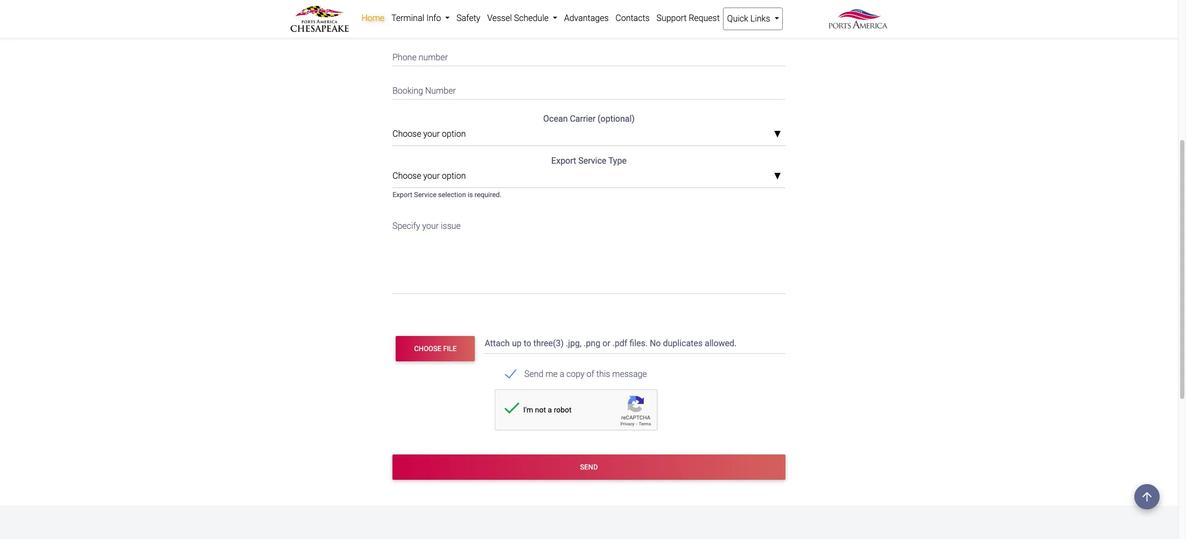 Task type: vqa. For each thing, say whether or not it's contained in the screenshot.
SUPPORT
yes



Task type: locate. For each thing, give the bounding box(es) containing it.
export service type
[[551, 156, 627, 166]]

file
[[443, 345, 457, 353]]

1 vertical spatial export
[[393, 191, 412, 199]]

0 vertical spatial export
[[551, 156, 576, 166]]

Booking Number text field
[[393, 79, 786, 100]]

Company name text field
[[393, 12, 786, 32]]

1 ▼ from the top
[[774, 130, 781, 139]]

1 vertical spatial ▼
[[774, 172, 781, 181]]

your
[[423, 129, 440, 139], [423, 171, 440, 181], [422, 221, 439, 231]]

1 vertical spatial option
[[442, 171, 466, 181]]

specify
[[393, 221, 420, 231]]

0 vertical spatial service
[[578, 156, 606, 166]]

number
[[425, 86, 456, 96]]

export service selection is required.
[[393, 191, 502, 199]]

service
[[578, 156, 606, 166], [414, 191, 437, 199]]

contacts
[[616, 13, 650, 23]]

0 vertical spatial your
[[423, 129, 440, 139]]

your up export service selection is required.
[[423, 171, 440, 181]]

0 vertical spatial ▼
[[774, 130, 781, 139]]

phone
[[393, 52, 417, 62]]

safety
[[457, 13, 480, 23]]

2 option from the top
[[442, 171, 466, 181]]

choose down booking
[[393, 129, 421, 139]]

booking number
[[393, 86, 456, 96]]

your down booking number
[[423, 129, 440, 139]]

required.
[[475, 191, 502, 199]]

service left type
[[578, 156, 606, 166]]

ocean carrier (optional)
[[543, 114, 635, 124]]

export down ocean
[[551, 156, 576, 166]]

carrier
[[570, 114, 596, 124]]

choose
[[393, 129, 421, 139], [393, 171, 421, 181], [414, 345, 441, 353]]

quick links link
[[723, 8, 783, 30]]

choose your option down booking number
[[393, 129, 466, 139]]

support request link
[[653, 8, 723, 29]]

export
[[551, 156, 576, 166], [393, 191, 412, 199]]

schedule
[[514, 13, 549, 23]]

name
[[431, 18, 452, 29]]

Phone number text field
[[393, 45, 786, 66]]

send button
[[393, 455, 786, 480]]

0 horizontal spatial export
[[393, 191, 412, 199]]

quick
[[727, 13, 748, 24]]

option
[[442, 129, 466, 139], [442, 171, 466, 181]]

company name
[[393, 18, 452, 29]]

service left selection
[[414, 191, 437, 199]]

0 vertical spatial choose your option
[[393, 129, 466, 139]]

1 horizontal spatial service
[[578, 156, 606, 166]]

advantages link
[[561, 8, 612, 29]]

1 vertical spatial service
[[414, 191, 437, 199]]

▼
[[774, 130, 781, 139], [774, 172, 781, 181]]

0 vertical spatial option
[[442, 129, 466, 139]]

service for selection
[[414, 191, 437, 199]]

choose your option
[[393, 129, 466, 139], [393, 171, 466, 181]]

0 horizontal spatial service
[[414, 191, 437, 199]]

option down number at the top of page
[[442, 129, 466, 139]]

export up specify
[[393, 191, 412, 199]]

specify your issue
[[393, 221, 461, 231]]

Attach up to three(3) .jpg, .png or .pdf files. No duplicates allowed. text field
[[484, 333, 788, 354]]

option up selection
[[442, 171, 466, 181]]

terminal info
[[391, 13, 443, 23]]

0 vertical spatial choose
[[393, 129, 421, 139]]

export for export service selection is required.
[[393, 191, 412, 199]]

Specify your issue text field
[[393, 214, 786, 294]]

1 horizontal spatial export
[[551, 156, 576, 166]]

1 vertical spatial choose your option
[[393, 171, 466, 181]]

choose left 'file'
[[414, 345, 441, 353]]

ocean
[[543, 114, 568, 124]]

vessel schedule
[[487, 13, 551, 23]]

choose up export service selection is required.
[[393, 171, 421, 181]]

your left issue
[[422, 221, 439, 231]]

choose your option up export service selection is required.
[[393, 171, 466, 181]]



Task type: describe. For each thing, give the bounding box(es) containing it.
send
[[524, 369, 544, 379]]

request
[[689, 13, 720, 23]]

safety link
[[453, 8, 484, 29]]

send me a copy of this message
[[524, 369, 647, 379]]

home link
[[358, 8, 388, 29]]

1 choose your option from the top
[[393, 129, 466, 139]]

booking
[[393, 86, 423, 96]]

2 vertical spatial choose
[[414, 345, 441, 353]]

support request
[[657, 13, 720, 23]]

(optional)
[[598, 114, 635, 124]]

terminal info link
[[388, 8, 453, 29]]

me
[[546, 369, 558, 379]]

issue
[[441, 221, 461, 231]]

send
[[580, 463, 598, 471]]

is
[[468, 191, 473, 199]]

export for export service type
[[551, 156, 576, 166]]

1 vertical spatial your
[[423, 171, 440, 181]]

vessel
[[487, 13, 512, 23]]

selection
[[438, 191, 466, 199]]

info
[[426, 13, 441, 23]]

1 option from the top
[[442, 129, 466, 139]]

vessel schedule link
[[484, 8, 561, 29]]

of
[[587, 369, 594, 379]]

phone number
[[393, 52, 448, 62]]

message
[[612, 369, 647, 379]]

contacts link
[[612, 8, 653, 29]]

service for type
[[578, 156, 606, 166]]

links
[[751, 13, 770, 24]]

quick links
[[727, 13, 772, 24]]

terminal
[[391, 13, 424, 23]]

company
[[393, 18, 429, 29]]

2 vertical spatial your
[[422, 221, 439, 231]]

go to top image
[[1135, 484, 1160, 509]]

number
[[419, 52, 448, 62]]

advantages
[[564, 13, 609, 23]]

home
[[362, 13, 385, 23]]

support
[[657, 13, 687, 23]]

type
[[608, 156, 627, 166]]

2 choose your option from the top
[[393, 171, 466, 181]]

this
[[597, 369, 610, 379]]

copy
[[567, 369, 585, 379]]

a
[[560, 369, 564, 379]]

2 ▼ from the top
[[774, 172, 781, 181]]

1 vertical spatial choose
[[393, 171, 421, 181]]

choose file
[[414, 345, 457, 353]]



